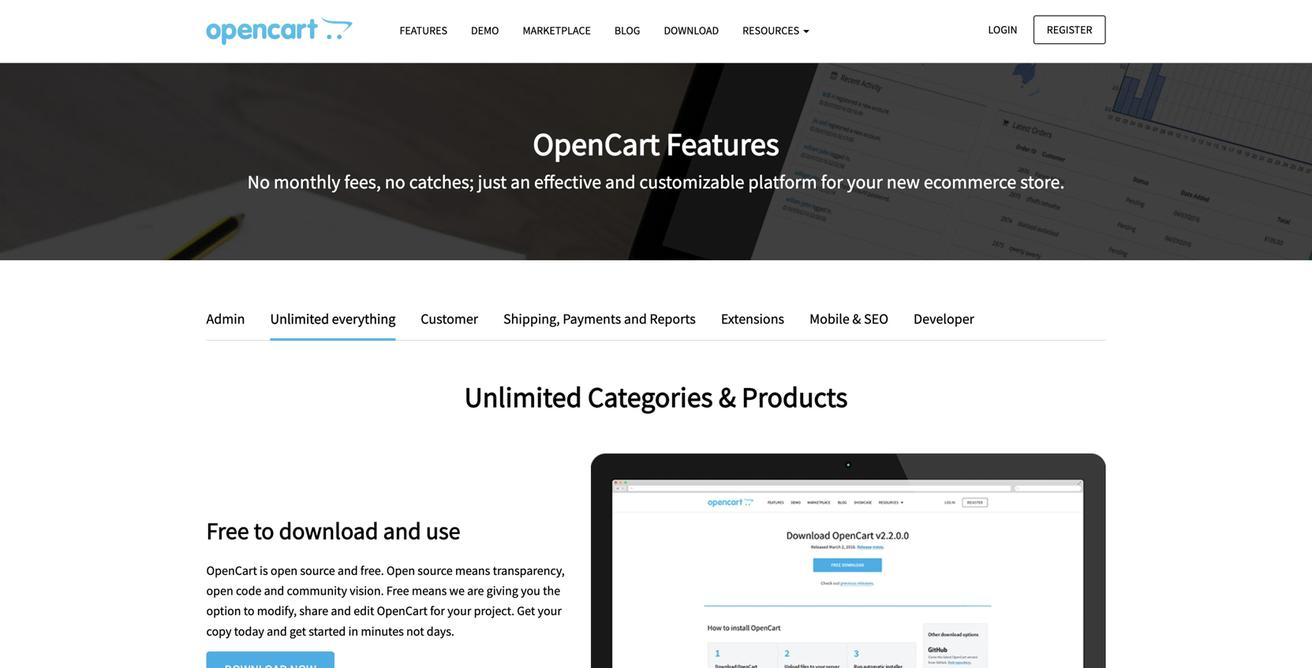 Task type: vqa. For each thing, say whether or not it's contained in the screenshot.
Opencart - Your Account image
no



Task type: describe. For each thing, give the bounding box(es) containing it.
unlimited everything link
[[259, 308, 408, 341]]

community
[[287, 583, 347, 599]]

features inside opencart features no monthly fees, no catches; just an effective and customizable platform for your new ecommerce store.
[[666, 124, 780, 164]]

free to download and use
[[206, 516, 461, 546]]

login link
[[975, 15, 1031, 44]]

developer link
[[902, 308, 975, 331]]

we
[[450, 583, 465, 599]]

payments
[[563, 310, 621, 328]]

is
[[260, 563, 268, 579]]

1 vertical spatial means
[[412, 583, 447, 599]]

monthly
[[274, 170, 341, 194]]

0 vertical spatial open
[[271, 563, 298, 579]]

marketplace link
[[511, 17, 603, 44]]

store.
[[1021, 170, 1065, 194]]

get
[[517, 604, 535, 619]]

1 horizontal spatial means
[[455, 563, 490, 579]]

new
[[887, 170, 920, 194]]

shipping, payments and reports link
[[492, 308, 708, 331]]

demo link
[[459, 17, 511, 44]]

and up modify,
[[264, 583, 284, 599]]

0 vertical spatial free
[[206, 516, 249, 546]]

mobile
[[810, 310, 850, 328]]

2 vertical spatial opencart
[[377, 604, 428, 619]]

and inside opencart features no monthly fees, no catches; just an effective and customizable platform for your new ecommerce store.
[[605, 170, 636, 194]]

demo
[[471, 23, 499, 37]]

resources
[[743, 23, 802, 37]]

and left edit on the left of page
[[331, 604, 351, 619]]

free to download and use image
[[591, 454, 1106, 669]]

0 horizontal spatial open
[[206, 583, 233, 599]]

effective
[[534, 170, 602, 194]]

code
[[236, 583, 262, 599]]

0 vertical spatial to
[[254, 516, 274, 546]]

1 source from the left
[[300, 563, 335, 579]]

an
[[511, 170, 531, 194]]

and up open
[[383, 516, 421, 546]]

no
[[248, 170, 270, 194]]

register
[[1047, 22, 1093, 37]]

opencart features no monthly fees, no catches; just an effective and customizable platform for your new ecommerce store.
[[248, 124, 1065, 194]]

download link
[[652, 17, 731, 44]]

and inside shipping, payments and reports link
[[624, 310, 647, 328]]

share
[[299, 604, 328, 619]]

categories
[[588, 379, 713, 415]]

login
[[989, 22, 1018, 37]]

the
[[543, 583, 561, 599]]

shipping,
[[504, 310, 560, 328]]

extensions link
[[710, 308, 797, 331]]

developer
[[914, 310, 975, 328]]

shipping, payments and reports
[[504, 310, 696, 328]]

admin link
[[206, 308, 257, 331]]

minutes
[[361, 624, 404, 640]]

today
[[234, 624, 264, 640]]

mobile & seo link
[[798, 308, 901, 331]]

download
[[664, 23, 719, 37]]

your inside opencart features no monthly fees, no catches; just an effective and customizable platform for your new ecommerce store.
[[847, 170, 883, 194]]

seo
[[864, 310, 889, 328]]

customer
[[421, 310, 478, 328]]

extensions
[[721, 310, 785, 328]]

1 horizontal spatial your
[[538, 604, 562, 619]]

edit
[[354, 604, 374, 619]]

days.
[[427, 624, 455, 640]]



Task type: locate. For each thing, give the bounding box(es) containing it.
0 horizontal spatial &
[[719, 379, 736, 415]]

reports
[[650, 310, 696, 328]]

for
[[821, 170, 843, 194], [430, 604, 445, 619]]

opencart up effective
[[533, 124, 660, 164]]

just
[[478, 170, 507, 194]]

opencart
[[533, 124, 660, 164], [206, 563, 257, 579], [377, 604, 428, 619]]

mobile & seo
[[810, 310, 889, 328]]

your left new
[[847, 170, 883, 194]]

opencart is open source and free. open source means transparency, open code and community vision. free means we are giving you the option to modify, share and edit opencart for your project. get your copy today and get started in minutes not days.
[[206, 563, 565, 640]]

unlimited for unlimited categories & products
[[465, 379, 582, 415]]

products
[[742, 379, 848, 415]]

free inside "opencart is open source and free. open source means transparency, open code and community vision. free means we are giving you the option to modify, share and edit opencart for your project. get your copy today and get started in minutes not days."
[[387, 583, 409, 599]]

0 horizontal spatial for
[[430, 604, 445, 619]]

your down we
[[448, 604, 472, 619]]

open
[[387, 563, 415, 579]]

source up community
[[300, 563, 335, 579]]

you
[[521, 583, 541, 599]]

& left seo
[[853, 310, 862, 328]]

platform
[[749, 170, 818, 194]]

0 vertical spatial &
[[853, 310, 862, 328]]

opencart for is
[[206, 563, 257, 579]]

source up we
[[418, 563, 453, 579]]

to
[[254, 516, 274, 546], [244, 604, 255, 619]]

features link
[[388, 17, 459, 44]]

blog link
[[603, 17, 652, 44]]

1 vertical spatial to
[[244, 604, 255, 619]]

0 horizontal spatial features
[[400, 23, 448, 37]]

unlimited categories & products
[[465, 379, 848, 415]]

0 vertical spatial opencart
[[533, 124, 660, 164]]

admin
[[206, 310, 245, 328]]

resources link
[[731, 17, 822, 44]]

no
[[385, 170, 406, 194]]

customizable
[[640, 170, 745, 194]]

means left we
[[412, 583, 447, 599]]

and left the free.
[[338, 563, 358, 579]]

your down the
[[538, 604, 562, 619]]

1 vertical spatial opencart
[[206, 563, 257, 579]]

everything
[[332, 310, 396, 328]]

0 horizontal spatial unlimited
[[270, 310, 329, 328]]

0 vertical spatial for
[[821, 170, 843, 194]]

unlimited for unlimited everything
[[270, 310, 329, 328]]

started
[[309, 624, 346, 640]]

blog
[[615, 23, 641, 37]]

opencart - features image
[[206, 17, 352, 45]]

modify,
[[257, 604, 297, 619]]

opencart for features
[[533, 124, 660, 164]]

opencart up code
[[206, 563, 257, 579]]

register link
[[1034, 15, 1106, 44]]

0 vertical spatial means
[[455, 563, 490, 579]]

features left demo
[[400, 23, 448, 37]]

for inside "opencart is open source and free. open source means transparency, open code and community vision. free means we are giving you the option to modify, share and edit opencart for your project. get your copy today and get started in minutes not days."
[[430, 604, 445, 619]]

and down modify,
[[267, 624, 287, 640]]

and
[[605, 170, 636, 194], [624, 310, 647, 328], [383, 516, 421, 546], [338, 563, 358, 579], [264, 583, 284, 599], [331, 604, 351, 619], [267, 624, 287, 640]]

to inside "opencart is open source and free. open source means transparency, open code and community vision. free means we are giving you the option to modify, share and edit opencart for your project. get your copy today and get started in minutes not days."
[[244, 604, 255, 619]]

1 vertical spatial for
[[430, 604, 445, 619]]

2 horizontal spatial your
[[847, 170, 883, 194]]

marketplace
[[523, 23, 591, 37]]

for up days.
[[430, 604, 445, 619]]

transparency,
[[493, 563, 565, 579]]

0 vertical spatial features
[[400, 23, 448, 37]]

features inside 'link'
[[400, 23, 448, 37]]

0 horizontal spatial opencart
[[206, 563, 257, 579]]

giving
[[487, 583, 519, 599]]

catches;
[[409, 170, 474, 194]]

vision.
[[350, 583, 384, 599]]

1 horizontal spatial free
[[387, 583, 409, 599]]

for right 'platform'
[[821, 170, 843, 194]]

free
[[206, 516, 249, 546], [387, 583, 409, 599]]

open up the option
[[206, 583, 233, 599]]

open
[[271, 563, 298, 579], [206, 583, 233, 599]]

unlimited everything
[[270, 310, 396, 328]]

open right is
[[271, 563, 298, 579]]

1 vertical spatial open
[[206, 583, 233, 599]]

& left the products
[[719, 379, 736, 415]]

1 horizontal spatial unlimited
[[465, 379, 582, 415]]

to up today
[[244, 604, 255, 619]]

1 horizontal spatial source
[[418, 563, 453, 579]]

get
[[290, 624, 306, 640]]

use
[[426, 516, 461, 546]]

means up the are
[[455, 563, 490, 579]]

2 horizontal spatial opencart
[[533, 124, 660, 164]]

0 vertical spatial unlimited
[[270, 310, 329, 328]]

ecommerce
[[924, 170, 1017, 194]]

0 horizontal spatial free
[[206, 516, 249, 546]]

1 horizontal spatial for
[[821, 170, 843, 194]]

for inside opencart features no monthly fees, no catches; just an effective and customizable platform for your new ecommerce store.
[[821, 170, 843, 194]]

0 horizontal spatial source
[[300, 563, 335, 579]]

1 horizontal spatial &
[[853, 310, 862, 328]]

& inside mobile & seo link
[[853, 310, 862, 328]]

0 horizontal spatial means
[[412, 583, 447, 599]]

free down open
[[387, 583, 409, 599]]

unlimited down the shipping, on the top of the page
[[465, 379, 582, 415]]

1 vertical spatial features
[[666, 124, 780, 164]]

and left reports at the top
[[624, 310, 647, 328]]

not
[[407, 624, 424, 640]]

free.
[[361, 563, 384, 579]]

features up customizable
[[666, 124, 780, 164]]

1 horizontal spatial opencart
[[377, 604, 428, 619]]

unlimited left 'everything'
[[270, 310, 329, 328]]

1 vertical spatial free
[[387, 583, 409, 599]]

your
[[847, 170, 883, 194], [448, 604, 472, 619], [538, 604, 562, 619]]

are
[[467, 583, 484, 599]]

1 vertical spatial &
[[719, 379, 736, 415]]

means
[[455, 563, 490, 579], [412, 583, 447, 599]]

customer link
[[409, 308, 490, 331]]

download
[[279, 516, 379, 546]]

option
[[206, 604, 241, 619]]

to up is
[[254, 516, 274, 546]]

unlimited
[[270, 310, 329, 328], [465, 379, 582, 415]]

&
[[853, 310, 862, 328], [719, 379, 736, 415]]

free up code
[[206, 516, 249, 546]]

features
[[400, 23, 448, 37], [666, 124, 780, 164]]

fees,
[[344, 170, 381, 194]]

in
[[348, 624, 359, 640]]

project.
[[474, 604, 515, 619]]

1 horizontal spatial features
[[666, 124, 780, 164]]

1 horizontal spatial open
[[271, 563, 298, 579]]

2 source from the left
[[418, 563, 453, 579]]

0 horizontal spatial your
[[448, 604, 472, 619]]

opencart inside opencart features no monthly fees, no catches; just an effective and customizable platform for your new ecommerce store.
[[533, 124, 660, 164]]

copy
[[206, 624, 232, 640]]

and right effective
[[605, 170, 636, 194]]

1 vertical spatial unlimited
[[465, 379, 582, 415]]

source
[[300, 563, 335, 579], [418, 563, 453, 579]]

opencart up not
[[377, 604, 428, 619]]



